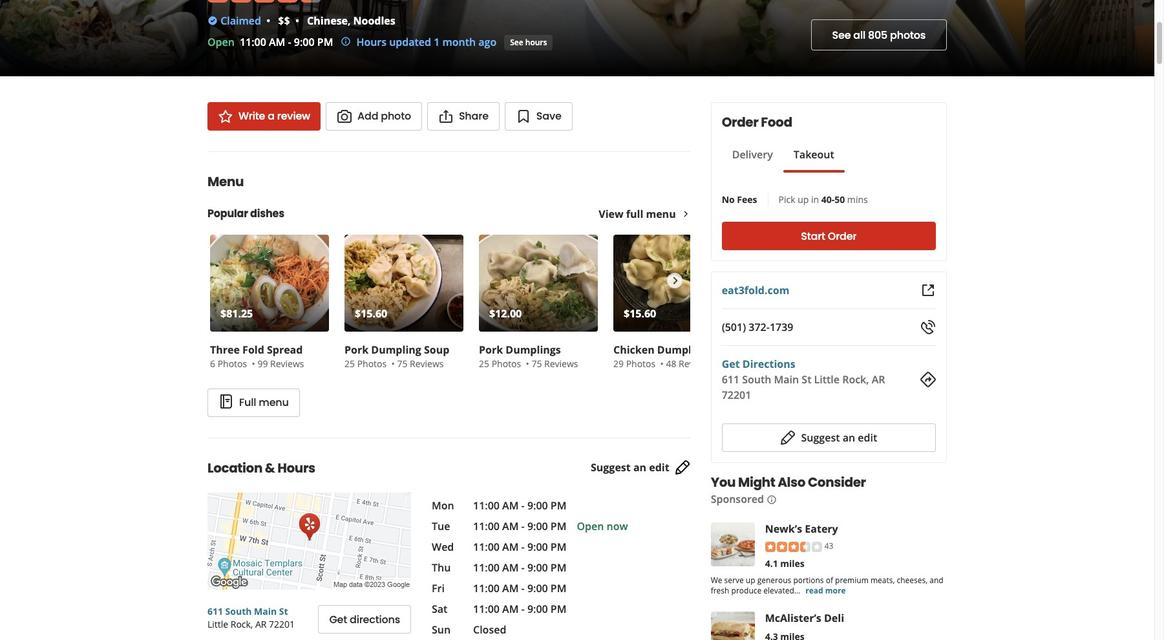 Task type: describe. For each thing, give the bounding box(es) containing it.
pm for tue
[[551, 519, 567, 533]]

full menu link
[[208, 389, 300, 417]]

pm for wed
[[551, 540, 567, 554]]

little inside 611 south main st little rock, ar 72201
[[208, 618, 228, 630]]

chinese , noodles
[[307, 14, 396, 28]]

pork for pork dumplings
[[479, 343, 503, 357]]

write
[[239, 109, 265, 124]]

location & hours element
[[187, 438, 711, 638]]

mins
[[848, 193, 868, 206]]

directions
[[743, 357, 796, 371]]

rock, inside 611 south main st little rock, ar 72201
[[231, 618, 253, 630]]

0 horizontal spatial order
[[722, 113, 759, 131]]

mcalister's deli link
[[765, 611, 845, 625]]

dumpling for chicken
[[658, 343, 708, 357]]

24 menu v2 image
[[219, 394, 234, 410]]

newk's eatery image
[[711, 523, 755, 566]]

24 pencil v2 image
[[675, 460, 690, 475]]

location & hours
[[208, 459, 315, 477]]

suggest inside the suggest an edit "button"
[[802, 431, 840, 445]]

deli
[[824, 611, 845, 625]]

takeout
[[794, 147, 835, 162]]

review
[[277, 109, 310, 124]]

consider
[[808, 473, 866, 491]]

hours inside info alert
[[357, 35, 387, 49]]

sat
[[432, 602, 448, 616]]

see for see all 805 photos
[[833, 27, 851, 42]]

611 south main st little rock, ar 72201
[[208, 605, 295, 630]]

24 star v2 image
[[218, 109, 233, 124]]

suggest an edit inside the location & hours element
[[591, 461, 670, 475]]

view full menu link
[[599, 207, 690, 221]]

open now
[[577, 519, 628, 533]]

three fold spread 6 photos
[[210, 343, 303, 370]]

24 phone v2 image
[[921, 319, 936, 335]]

food
[[761, 113, 793, 131]]

edit inside the location & hours element
[[649, 461, 670, 475]]

99 reviews
[[258, 358, 304, 370]]

chicken dumpling soup 29 photos
[[614, 343, 736, 370]]

4.4 star rating image
[[208, 0, 321, 3]]

serve
[[725, 575, 744, 586]]

delivery
[[732, 147, 773, 162]]

$12.00
[[490, 307, 522, 321]]

spread
[[267, 343, 303, 357]]

little inside get directions 611 south main st little rock, ar 72201
[[815, 372, 840, 387]]

meats,
[[871, 575, 895, 586]]

month
[[443, 35, 476, 49]]

pork dumplings 25 photos
[[479, 343, 561, 370]]

in
[[812, 193, 819, 206]]

am for wed
[[503, 540, 519, 554]]

share
[[459, 109, 489, 124]]

24 camera v2 image
[[337, 109, 352, 124]]

view full menu
[[599, 207, 676, 221]]

11:00 for thu
[[473, 561, 500, 575]]

read more
[[806, 585, 846, 596]]

mcalister's
[[765, 611, 822, 625]]

we serve up generous portions of premium meats, cheeses, and fresh produce elevated…
[[711, 575, 944, 596]]

- for wed
[[522, 540, 525, 554]]

no fees
[[722, 193, 758, 206]]

0 horizontal spatial menu
[[259, 395, 289, 410]]

south inside get directions 611 south main st little rock, ar 72201
[[743, 372, 772, 387]]

now
[[607, 519, 628, 533]]

(501)
[[722, 320, 746, 334]]

11:00 am - 9:00 pm for thu
[[473, 561, 567, 575]]

view
[[599, 207, 624, 221]]

1 horizontal spatial up
[[798, 193, 809, 206]]

newk's
[[765, 522, 803, 536]]

you might also consider
[[711, 473, 866, 491]]

$15.60 for pork
[[355, 307, 388, 321]]

$$
[[278, 14, 290, 28]]

full
[[239, 395, 256, 410]]

claimed
[[221, 14, 261, 28]]

we
[[711, 575, 723, 586]]

newk's eatery
[[765, 522, 839, 536]]

43
[[825, 541, 834, 552]]

75 for dumplings
[[532, 358, 542, 370]]

an inside "button"
[[843, 431, 856, 445]]

72201 inside get directions 611 south main st little rock, ar 72201
[[722, 388, 752, 402]]

might
[[738, 473, 776, 491]]

75 for dumpling
[[397, 358, 408, 370]]

thu
[[432, 561, 451, 575]]

takeout tab panel
[[722, 173, 845, 178]]

pork dumplings image
[[479, 235, 598, 332]]

photo
[[381, 109, 411, 124]]

eatery
[[805, 522, 839, 536]]

ago
[[479, 35, 497, 49]]

newk's eatery link
[[765, 522, 839, 536]]

am for mon
[[503, 499, 519, 513]]

9:00 for fri
[[528, 581, 548, 596]]

16 claim filled v2 image
[[208, 16, 218, 26]]

see hours
[[510, 37, 547, 48]]

map image
[[208, 493, 411, 590]]

directions
[[350, 612, 400, 627]]

and
[[930, 575, 944, 586]]

29
[[614, 358, 624, 370]]

full menu
[[239, 395, 289, 410]]

chicken
[[614, 343, 655, 357]]

40-
[[822, 193, 835, 206]]

75 reviews for dumpling
[[397, 358, 444, 370]]

sun
[[432, 623, 451, 637]]

share button
[[427, 102, 500, 131]]

99
[[258, 358, 268, 370]]

6
[[210, 358, 215, 370]]

reviews for three fold spread
[[270, 358, 304, 370]]

- for mon
[[522, 499, 525, 513]]

save
[[537, 109, 562, 124]]

reviews for pork dumpling soup
[[410, 358, 444, 370]]

372-
[[749, 320, 770, 334]]

11:00 for wed
[[473, 540, 500, 554]]

popular
[[208, 206, 248, 221]]

order food
[[722, 113, 793, 131]]

premium
[[836, 575, 869, 586]]

photo of three fold noodles and dumpling - little rock, ar, us. half and half dumplings and noodles with pork.. amazing good! image
[[413, 0, 1025, 76]]

popular dishes
[[208, 206, 284, 221]]

pork dumpling soup 25 photos
[[345, 343, 450, 370]]

open for open 11:00 am - 9:00 pm
[[208, 35, 235, 49]]

see for see hours
[[510, 37, 524, 48]]

an inside the location & hours element
[[634, 461, 647, 475]]

photos for chicken
[[626, 358, 656, 370]]

location
[[208, 459, 263, 477]]

11:00 am - 9:00 pm for tue
[[473, 519, 567, 533]]

chicken dumpling soup image
[[614, 235, 733, 332]]

read
[[806, 585, 824, 596]]

dumplings
[[506, 343, 561, 357]]

pick up in 40-50 mins
[[779, 193, 868, 206]]

&
[[265, 459, 275, 477]]

75 reviews for dumplings
[[532, 358, 578, 370]]

cheeses,
[[897, 575, 928, 586]]

pm for fri
[[551, 581, 567, 596]]

photos for three
[[218, 358, 247, 370]]

see all 805 photos
[[833, 27, 926, 42]]

9:00 for sat
[[528, 602, 548, 616]]

write a review link
[[208, 102, 321, 131]]

photos inside pork dumplings 25 photos
[[492, 358, 521, 370]]

noodles link
[[353, 14, 396, 28]]

4.1
[[765, 557, 778, 570]]



Task type: locate. For each thing, give the bounding box(es) containing it.
1 horizontal spatial see
[[833, 27, 851, 42]]

4 11:00 am - 9:00 pm from the top
[[473, 561, 567, 575]]

3 photos from the left
[[492, 358, 521, 370]]

72201 down 611 south main st link
[[269, 618, 295, 630]]

11:00 am - 9:00 pm for mon
[[473, 499, 567, 513]]

0 vertical spatial suggest an edit
[[802, 431, 878, 445]]

suggest right 24 pencil v2 icon
[[802, 431, 840, 445]]

0 horizontal spatial main
[[254, 605, 277, 618]]

menu right full
[[259, 395, 289, 410]]

photo of three fold noodles and dumpling - little rock, ar, us. seating area image
[[207, 0, 413, 76]]

ar inside get directions 611 south main st little rock, ar 72201
[[872, 372, 886, 387]]

24 share v2 image
[[438, 109, 454, 124]]

ar inside 611 south main st little rock, ar 72201
[[255, 618, 267, 630]]

1 photos from the left
[[218, 358, 247, 370]]

- for tue
[[522, 519, 525, 533]]

pork for pork dumpling soup
[[345, 343, 369, 357]]

1 vertical spatial 16 info v2 image
[[767, 495, 777, 505]]

portions
[[794, 575, 824, 586]]

2 $15.60 from the left
[[624, 307, 657, 321]]

0 vertical spatial open
[[208, 35, 235, 49]]

4.1 miles
[[765, 557, 805, 570]]

order inside button
[[828, 229, 857, 243]]

more
[[826, 585, 846, 596]]

1 horizontal spatial 611
[[722, 372, 740, 387]]

0 horizontal spatial hours
[[278, 459, 315, 477]]

1 vertical spatial order
[[828, 229, 857, 243]]

get directions link
[[318, 605, 411, 634]]

1 soup from the left
[[424, 343, 450, 357]]

rock, inside get directions 611 south main st little rock, ar 72201
[[843, 372, 869, 387]]

(501) 372-1739
[[722, 320, 794, 334]]

11:00 am - 9:00 pm for sat
[[473, 602, 567, 616]]

up inside we serve up generous portions of premium meats, cheeses, and fresh produce elevated…
[[746, 575, 756, 586]]

11:00 am - 9:00 pm for wed
[[473, 540, 567, 554]]

1 75 reviews from the left
[[397, 358, 444, 370]]

order right start
[[828, 229, 857, 243]]

16 info v2 image
[[341, 36, 351, 47], [767, 495, 777, 505]]

hours inside the location & hours element
[[278, 459, 315, 477]]

1 vertical spatial 72201
[[269, 618, 295, 630]]

open inside the location & hours element
[[577, 519, 604, 533]]

edit left 24 pencil v2 image
[[649, 461, 670, 475]]

0 horizontal spatial soup
[[424, 343, 450, 357]]

1 reviews from the left
[[270, 358, 304, 370]]

photos
[[890, 27, 926, 42]]

menu
[[646, 207, 676, 221], [259, 395, 289, 410]]

1 vertical spatial menu
[[259, 395, 289, 410]]

mcalister's deli
[[765, 611, 845, 625]]

1739
[[770, 320, 794, 334]]

$15.60
[[355, 307, 388, 321], [624, 307, 657, 321]]

three
[[210, 343, 240, 357]]

0 horizontal spatial 16 info v2 image
[[341, 36, 351, 47]]

1 vertical spatial suggest an edit
[[591, 461, 670, 475]]

0 horizontal spatial an
[[634, 461, 647, 475]]

0 vertical spatial menu
[[646, 207, 676, 221]]

1 horizontal spatial hours
[[357, 35, 387, 49]]

0 horizontal spatial south
[[225, 605, 252, 618]]

1 vertical spatial an
[[634, 461, 647, 475]]

0 horizontal spatial suggest
[[591, 461, 631, 475]]

suggest an edit inside "button"
[[802, 431, 878, 445]]

updated
[[389, 35, 431, 49]]

start order button
[[722, 222, 936, 250]]

pm for mon
[[551, 499, 567, 513]]

0 vertical spatial main
[[774, 372, 799, 387]]

3.5 star rating image
[[765, 542, 822, 552]]

chinese
[[307, 14, 348, 28]]

1 vertical spatial ar
[[255, 618, 267, 630]]

1 horizontal spatial get
[[722, 357, 740, 371]]

a
[[268, 109, 275, 124]]

see left all
[[833, 27, 851, 42]]

0 horizontal spatial up
[[746, 575, 756, 586]]

4 photos from the left
[[626, 358, 656, 370]]

eat3fold.com link
[[722, 283, 790, 297]]

reviews for pork dumplings
[[545, 358, 578, 370]]

no
[[722, 193, 735, 206]]

1 vertical spatial open
[[577, 519, 604, 533]]

0 horizontal spatial see
[[510, 37, 524, 48]]

fees
[[737, 193, 758, 206]]

suggest up now
[[591, 461, 631, 475]]

0 horizontal spatial ar
[[255, 618, 267, 630]]

0 vertical spatial 72201
[[722, 388, 752, 402]]

5 11:00 am - 9:00 pm from the top
[[473, 581, 567, 596]]

mcalister's deli image
[[711, 612, 755, 640]]

open
[[208, 35, 235, 49], [577, 519, 604, 533]]

up left in
[[798, 193, 809, 206]]

1 vertical spatial 611
[[208, 605, 223, 618]]

11:00 for sat
[[473, 602, 500, 616]]

am for sat
[[503, 602, 519, 616]]

get inside get directions 611 south main st little rock, ar 72201
[[722, 357, 740, 371]]

9:00 for wed
[[528, 540, 548, 554]]

info alert
[[341, 34, 497, 50]]

hours down noodles at the top left
[[357, 35, 387, 49]]

0 horizontal spatial 72201
[[269, 618, 295, 630]]

0 vertical spatial up
[[798, 193, 809, 206]]

11:00 for mon
[[473, 499, 500, 513]]

south
[[743, 372, 772, 387], [225, 605, 252, 618]]

0 vertical spatial st
[[802, 372, 812, 387]]

2 75 from the left
[[532, 358, 542, 370]]

miles
[[781, 557, 805, 570]]

1 25 from the left
[[345, 358, 355, 370]]

611 inside 611 south main st little rock, ar 72201
[[208, 605, 223, 618]]

1 vertical spatial hours
[[278, 459, 315, 477]]

1 vertical spatial main
[[254, 605, 277, 618]]

2 dumpling from the left
[[658, 343, 708, 357]]

st inside get directions 611 south main st little rock, ar 72201
[[802, 372, 812, 387]]

1 horizontal spatial an
[[843, 431, 856, 445]]

full
[[626, 207, 644, 221]]

st inside 611 south main st little rock, ar 72201
[[279, 605, 288, 618]]

0 vertical spatial hours
[[357, 35, 387, 49]]

11:00 am - 9:00 pm
[[473, 499, 567, 513], [473, 519, 567, 533], [473, 540, 567, 554], [473, 561, 567, 575], [473, 581, 567, 596], [473, 602, 567, 616]]

0 vertical spatial order
[[722, 113, 759, 131]]

reviews
[[270, 358, 304, 370], [410, 358, 444, 370], [545, 358, 578, 370], [679, 358, 713, 370]]

see all 805 photos link
[[811, 19, 947, 50]]

ar left 24 directions v2 image
[[872, 372, 886, 387]]

closed
[[473, 623, 507, 637]]

edit inside "button"
[[858, 431, 878, 445]]

am
[[269, 35, 285, 49], [503, 499, 519, 513], [503, 519, 519, 533], [503, 540, 519, 554], [503, 561, 519, 575], [503, 581, 519, 596], [503, 602, 519, 616]]

main inside 611 south main st little rock, ar 72201
[[254, 605, 277, 618]]

reviews for chicken dumpling soup
[[679, 358, 713, 370]]

dumpling inside chicken dumpling soup 29 photos
[[658, 343, 708, 357]]

2 photos from the left
[[357, 358, 387, 370]]

photo of three fold noodles and dumpling - little rock, ar, us. image
[[0, 0, 207, 76]]

an up consider
[[843, 431, 856, 445]]

2 soup from the left
[[710, 343, 736, 357]]

noodles
[[353, 14, 396, 28]]

1 vertical spatial little
[[208, 618, 228, 630]]

$81.25
[[221, 307, 253, 321]]

pork dumpling soup image
[[345, 235, 464, 332]]

photos
[[218, 358, 247, 370], [357, 358, 387, 370], [492, 358, 521, 370], [626, 358, 656, 370]]

all
[[854, 27, 866, 42]]

1 vertical spatial edit
[[649, 461, 670, 475]]

1 vertical spatial rock,
[[231, 618, 253, 630]]

previous image
[[216, 273, 230, 288]]

4 reviews from the left
[[679, 358, 713, 370]]

save button
[[505, 102, 573, 131]]

25 inside pork dumpling soup 25 photos
[[345, 358, 355, 370]]

1 $15.60 from the left
[[355, 307, 388, 321]]

0 horizontal spatial 25
[[345, 358, 355, 370]]

up
[[798, 193, 809, 206], [746, 575, 756, 586]]

1 horizontal spatial st
[[802, 372, 812, 387]]

mon
[[432, 499, 454, 513]]

suggest an edit left 24 pencil v2 image
[[591, 461, 670, 475]]

48
[[666, 358, 677, 370]]

1 horizontal spatial dumpling
[[658, 343, 708, 357]]

0 horizontal spatial open
[[208, 35, 235, 49]]

72201
[[722, 388, 752, 402], [269, 618, 295, 630]]

0 horizontal spatial st
[[279, 605, 288, 618]]

0 horizontal spatial $15.60
[[355, 307, 388, 321]]

order up delivery
[[722, 113, 759, 131]]

- for thu
[[522, 561, 525, 575]]

an
[[843, 431, 856, 445], [634, 461, 647, 475]]

soup for pork dumpling soup
[[424, 343, 450, 357]]

pm for sat
[[551, 602, 567, 616]]

0 horizontal spatial dumpling
[[371, 343, 422, 357]]

11:00
[[240, 35, 266, 49], [473, 499, 500, 513], [473, 519, 500, 533], [473, 540, 500, 554], [473, 561, 500, 575], [473, 581, 500, 596], [473, 602, 500, 616]]

0 vertical spatial 611
[[722, 372, 740, 387]]

0 horizontal spatial 75 reviews
[[397, 358, 444, 370]]

1 horizontal spatial suggest
[[802, 431, 840, 445]]

1 horizontal spatial open
[[577, 519, 604, 533]]

photos inside chicken dumpling soup 29 photos
[[626, 358, 656, 370]]

open left now
[[577, 519, 604, 533]]

little down 611 south main st link
[[208, 618, 228, 630]]

1 vertical spatial south
[[225, 605, 252, 618]]

pork
[[345, 343, 369, 357], [479, 343, 503, 357]]

1 horizontal spatial 75
[[532, 358, 542, 370]]

- for fri
[[522, 581, 525, 596]]

south inside 611 south main st little rock, ar 72201
[[225, 605, 252, 618]]

photos for pork
[[357, 358, 387, 370]]

menu element
[[187, 151, 736, 417]]

1 horizontal spatial 16 info v2 image
[[767, 495, 777, 505]]

edit up consider
[[858, 431, 878, 445]]

0 horizontal spatial pork
[[345, 343, 369, 357]]

1 horizontal spatial 75 reviews
[[532, 358, 578, 370]]

1 horizontal spatial order
[[828, 229, 857, 243]]

elevated…
[[764, 585, 801, 596]]

am for tue
[[503, 519, 519, 533]]

0 vertical spatial rock,
[[843, 372, 869, 387]]

0 vertical spatial ar
[[872, 372, 886, 387]]

0 horizontal spatial little
[[208, 618, 228, 630]]

14 chevron right outline image
[[681, 210, 690, 219]]

24 pencil v2 image
[[781, 430, 796, 446]]

1 horizontal spatial ar
[[872, 372, 886, 387]]

1 horizontal spatial suggest an edit
[[802, 431, 878, 445]]

1 horizontal spatial $15.60
[[624, 307, 657, 321]]

next image
[[668, 273, 682, 288]]

1 horizontal spatial edit
[[858, 431, 878, 445]]

3 11:00 am - 9:00 pm from the top
[[473, 540, 567, 554]]

11:00 for fri
[[473, 581, 500, 596]]

1 horizontal spatial south
[[743, 372, 772, 387]]

1 horizontal spatial soup
[[710, 343, 736, 357]]

25
[[345, 358, 355, 370], [479, 358, 490, 370]]

add photo link
[[326, 102, 422, 131]]

rock, down 611 south main st link
[[231, 618, 253, 630]]

pork inside pork dumpling soup 25 photos
[[345, 343, 369, 357]]

9:00 for mon
[[528, 499, 548, 513]]

0 horizontal spatial 75
[[397, 358, 408, 370]]

get down (501)
[[722, 357, 740, 371]]

suggest an edit link
[[591, 460, 690, 475]]

0 vertical spatial edit
[[858, 431, 878, 445]]

611 inside get directions 611 south main st little rock, ar 72201
[[722, 372, 740, 387]]

0 horizontal spatial suggest an edit
[[591, 461, 670, 475]]

805
[[868, 27, 888, 42]]

0 horizontal spatial 611
[[208, 605, 223, 618]]

1 horizontal spatial pork
[[479, 343, 503, 357]]

dumpling for pork
[[371, 343, 422, 357]]

0 vertical spatial get
[[722, 357, 740, 371]]

1 pork from the left
[[345, 343, 369, 357]]

6 11:00 am - 9:00 pm from the top
[[473, 602, 567, 616]]

open down 16 claim filled v2 image
[[208, 35, 235, 49]]

0 vertical spatial south
[[743, 372, 772, 387]]

hours updated 1 month ago
[[357, 35, 497, 49]]

generous
[[758, 575, 792, 586]]

0 horizontal spatial edit
[[649, 461, 670, 475]]

0 horizontal spatial rock,
[[231, 618, 253, 630]]

ar down 611 south main st link
[[255, 618, 267, 630]]

1 vertical spatial st
[[279, 605, 288, 618]]

tab list
[[722, 147, 845, 173]]

1 75 from the left
[[397, 358, 408, 370]]

little up the suggest an edit "button"
[[815, 372, 840, 387]]

get left directions
[[329, 612, 347, 627]]

photo of three fold noodles and dumpling - little rock, ar, us. interior image
[[1025, 0, 1165, 76]]

get for get directions
[[329, 612, 347, 627]]

am for thu
[[503, 561, 519, 575]]

1 horizontal spatial 72201
[[722, 388, 752, 402]]

am for fri
[[503, 581, 519, 596]]

611 south main st link
[[208, 605, 288, 618]]

open for open now
[[577, 519, 604, 533]]

1 horizontal spatial 25
[[479, 358, 490, 370]]

1 vertical spatial suggest
[[591, 461, 631, 475]]

$15.60 up chicken
[[624, 307, 657, 321]]

16 info v2 image down might
[[767, 495, 777, 505]]

1 vertical spatial up
[[746, 575, 756, 586]]

9:00 for tue
[[528, 519, 548, 533]]

fresh
[[711, 585, 730, 596]]

up right serve
[[746, 575, 756, 586]]

photos inside pork dumpling soup 25 photos
[[357, 358, 387, 370]]

25 inside pork dumplings 25 photos
[[479, 358, 490, 370]]

menu left the 14 chevron right outline icon
[[646, 207, 676, 221]]

9:00 for thu
[[528, 561, 548, 575]]

11:00 am - 9:00 pm for fri
[[473, 581, 567, 596]]

hours right &
[[278, 459, 315, 477]]

1 11:00 am - 9:00 pm from the top
[[473, 499, 567, 513]]

see left hours
[[510, 37, 524, 48]]

48 reviews
[[666, 358, 713, 370]]

24 directions v2 image
[[921, 372, 936, 387]]

dumpling inside pork dumpling soup 25 photos
[[371, 343, 422, 357]]

72201 inside 611 south main st little rock, ar 72201
[[269, 618, 295, 630]]

write a review
[[239, 109, 310, 124]]

1 horizontal spatial main
[[774, 372, 799, 387]]

2 11:00 am - 9:00 pm from the top
[[473, 519, 567, 533]]

2 25 from the left
[[479, 358, 490, 370]]

little
[[815, 372, 840, 387], [208, 618, 228, 630]]

$15.60 up pork dumpling soup 25 photos
[[355, 307, 388, 321]]

2 75 reviews from the left
[[532, 358, 578, 370]]

pork inside pork dumplings 25 photos
[[479, 343, 503, 357]]

pm
[[317, 35, 333, 49], [551, 499, 567, 513], [551, 519, 567, 533], [551, 540, 567, 554], [551, 561, 567, 575], [551, 581, 567, 596], [551, 602, 567, 616]]

sponsored
[[711, 492, 764, 506]]

soup for chicken dumpling soup
[[710, 343, 736, 357]]

rock,
[[843, 372, 869, 387], [231, 618, 253, 630]]

an left 24 pencil v2 image
[[634, 461, 647, 475]]

suggest inside suggest an edit link
[[591, 461, 631, 475]]

soup inside pork dumpling soup 25 photos
[[424, 343, 450, 357]]

eat3fold.com
[[722, 283, 790, 297]]

16 info v2 image down ,
[[341, 36, 351, 47]]

,
[[348, 14, 351, 28]]

72201 down get directions link
[[722, 388, 752, 402]]

fold
[[243, 343, 264, 357]]

get for get directions 611 south main st little rock, ar 72201
[[722, 357, 740, 371]]

get inside get directions link
[[329, 612, 347, 627]]

tab list containing delivery
[[722, 147, 845, 173]]

start
[[801, 229, 826, 243]]

of
[[826, 575, 834, 586]]

dishes
[[250, 206, 284, 221]]

24 external link v2 image
[[921, 283, 936, 298]]

three fold spread image
[[210, 235, 329, 332]]

2 pork from the left
[[479, 343, 503, 357]]

soup inside chicken dumpling soup 29 photos
[[710, 343, 736, 357]]

1 vertical spatial get
[[329, 612, 347, 627]]

see hours link
[[505, 35, 553, 50]]

get
[[722, 357, 740, 371], [329, 612, 347, 627]]

0 vertical spatial an
[[843, 431, 856, 445]]

- for sat
[[522, 602, 525, 616]]

611
[[722, 372, 740, 387], [208, 605, 223, 618]]

main inside get directions 611 south main st little rock, ar 72201
[[774, 372, 799, 387]]

1 horizontal spatial rock,
[[843, 372, 869, 387]]

photos inside three fold spread 6 photos
[[218, 358, 247, 370]]

24 save outline v2 image
[[516, 109, 531, 124]]

0 horizontal spatial get
[[329, 612, 347, 627]]

0 vertical spatial suggest
[[802, 431, 840, 445]]

1 horizontal spatial little
[[815, 372, 840, 387]]

11:00 for tue
[[473, 519, 500, 533]]

suggest an edit up consider
[[802, 431, 878, 445]]

2 reviews from the left
[[410, 358, 444, 370]]

3 reviews from the left
[[545, 358, 578, 370]]

1 horizontal spatial menu
[[646, 207, 676, 221]]

menu
[[208, 173, 244, 191]]

0 vertical spatial 16 info v2 image
[[341, 36, 351, 47]]

rock, up the suggest an edit "button"
[[843, 372, 869, 387]]

16 info v2 image inside info alert
[[341, 36, 351, 47]]

$15.60 for chicken
[[624, 307, 657, 321]]

pm for thu
[[551, 561, 567, 575]]

pick
[[779, 193, 796, 206]]

1 dumpling from the left
[[371, 343, 422, 357]]

0 vertical spatial little
[[815, 372, 840, 387]]



Task type: vqa. For each thing, say whether or not it's contained in the screenshot.


